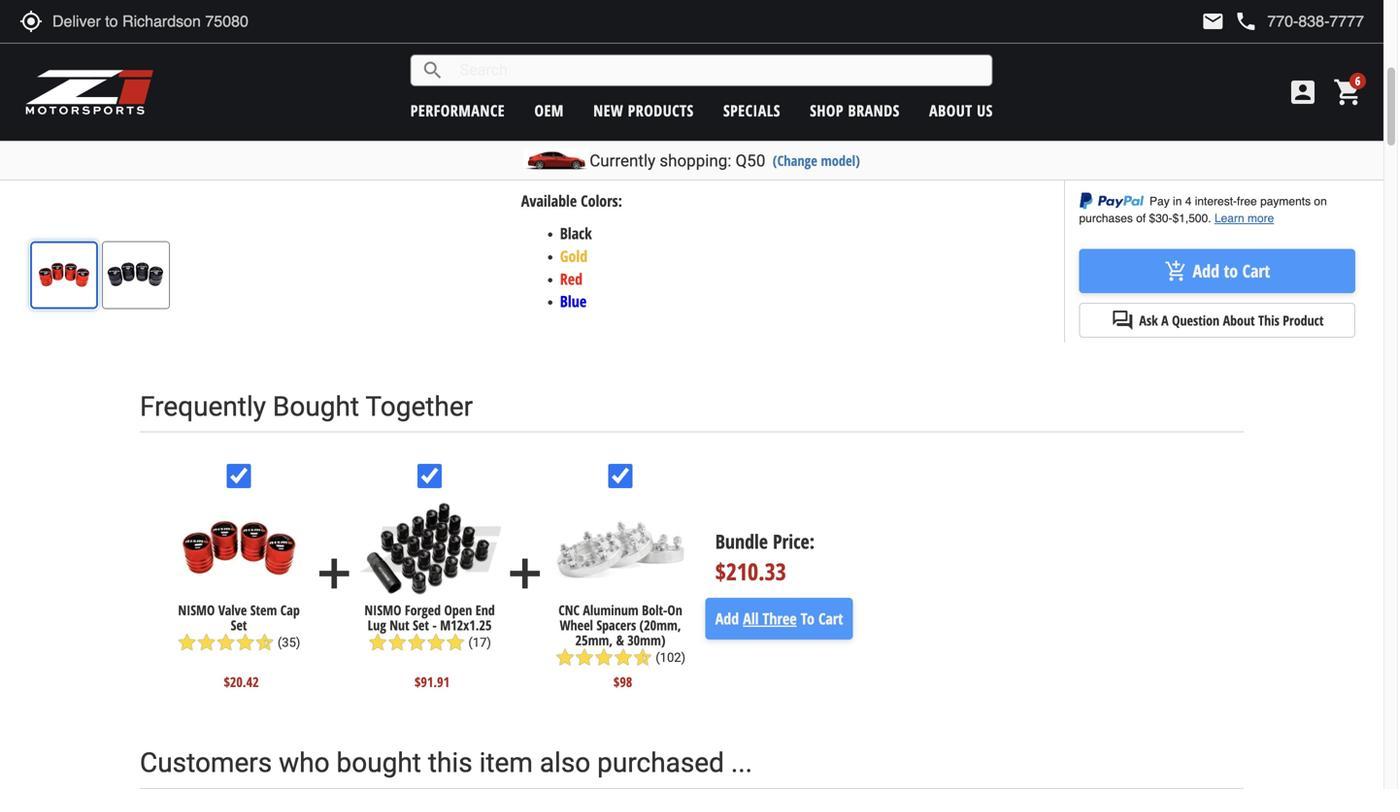 Task type: vqa. For each thing, say whether or not it's contained in the screenshot.
leftmost Price:
yes



Task type: describe. For each thing, give the bounding box(es) containing it.
ask
[[1139, 311, 1158, 330]]

q50
[[736, 151, 765, 170]]

frequently bought together
[[140, 391, 473, 423]]

in
[[1079, 122, 1092, 143]]

nut
[[390, 616, 409, 635]]

colors
[[596, 116, 641, 134]]

currently shopping: q50 (change model)
[[590, 151, 860, 170]]

-
[[432, 616, 437, 635]]

set for genuine
[[589, 138, 612, 156]]

parts
[[677, 160, 713, 178]]

confused
[[650, 17, 715, 35]]

also
[[540, 747, 591, 779]]

shopping_cart
[[1333, 77, 1364, 108]]

Search search field
[[444, 55, 992, 85]]

0 horizontal spatial cart
[[818, 608, 843, 629]]

price: inside the price: $20.25
[[1079, 162, 1109, 181]]

aluminum for parts
[[630, 93, 699, 111]]

shopping:
[[660, 151, 731, 170]]

mail phone
[[1201, 10, 1258, 33]]

a
[[1161, 311, 1169, 330]]

wheel
[[560, 616, 593, 635]]

customers who bought this item also purchased ...
[[140, 747, 752, 779]]

who
[[279, 747, 330, 779]]

red
[[560, 268, 583, 289]]

forged
[[405, 601, 441, 620]]

colors
[[697, 62, 739, 80]]

oem link
[[534, 100, 564, 121]]

(35)
[[278, 635, 300, 650]]

phone
[[1234, 10, 1258, 33]]

anodized aluminum four colors available full set of four genuine nismo parts
[[560, 93, 713, 178]]

0 vertical spatial cart
[[1242, 259, 1270, 283]]

shop
[[810, 100, 844, 121]]

genuine inside genuine nismo anodized valve stem caps fit all nissan and infiniti models. not to be confused with the cheap knock-offs you see on amazon and ebay that flake and wear easily, these are the real deal!! available in four different colors optioned below.
[[521, 0, 579, 13]]

knock-
[[825, 17, 873, 35]]

mail link
[[1201, 10, 1225, 33]]

products
[[628, 100, 694, 121]]

new products link
[[593, 100, 694, 121]]

black
[[560, 223, 592, 244]]

bought
[[273, 391, 359, 423]]

set for star
[[413, 616, 429, 635]]

about inside question_answer ask a question about this product
[[1223, 311, 1255, 330]]

question_answer ask a question about this product
[[1111, 309, 1324, 332]]

available inside anodized aluminum four colors available full set of four genuine nismo parts
[[646, 116, 708, 134]]

about us
[[929, 100, 993, 121]]

stem
[[250, 601, 277, 620]]

on
[[667, 601, 682, 620]]

available inside genuine nismo anodized valve stem caps fit all nissan and infiniti models. not to be confused with the cheap knock-offs you see on amazon and ebay that flake and wear easily, these are the real deal!! available in four different colors optioned below.
[[521, 62, 583, 80]]

new
[[593, 100, 623, 121]]

blue
[[560, 291, 587, 312]]

three
[[763, 608, 797, 629]]

account_box
[[1287, 77, 1319, 108]]

nismo inside nismo valve stem cap set star star star star star_half (35)
[[178, 601, 215, 620]]

2 vertical spatial to
[[1224, 259, 1238, 283]]

all
[[743, 608, 759, 629]]

$20.25
[[1118, 152, 1179, 183]]

real
[[929, 39, 954, 57]]

z1 motorsports logo image
[[24, 68, 155, 117]]

star_half inside cnc aluminum bolt-on wheel spacers (20mm, 25mm, & 30mm) star star star star star_half (102) $98
[[633, 648, 652, 667]]

below.
[[810, 62, 855, 80]]

genuine inside anodized aluminum four colors available full set of four genuine nismo parts
[[560, 160, 618, 178]]

black gold red blue
[[560, 223, 592, 312]]

about us link
[[929, 100, 993, 121]]

bundle price: $210.33
[[715, 528, 815, 587]]

2 add from the left
[[501, 550, 549, 598]]

add_shopping_cart add to cart
[[1165, 259, 1270, 283]]

this
[[1258, 311, 1280, 330]]

models.
[[521, 17, 576, 35]]

ready
[[1135, 122, 1170, 143]]

nismo inside genuine nismo anodized valve stem caps fit all nissan and infiniti models. not to be confused with the cheap knock-offs you see on amazon and ebay that flake and wear easily, these are the real deal!! available in four different colors optioned below.
[[583, 0, 634, 13]]

with
[[719, 17, 748, 35]]

question
[[1172, 311, 1220, 330]]

aluminum for star
[[583, 601, 639, 620]]

all
[[840, 0, 855, 13]]

to inside in stock, ready to ship. help
[[1173, 122, 1186, 143]]

bundle
[[715, 528, 768, 555]]

together
[[365, 391, 473, 423]]

item
[[479, 747, 533, 779]]

to
[[801, 608, 815, 629]]

gold
[[560, 246, 588, 266]]

performance link
[[410, 100, 505, 121]]

in stock, ready to ship. help
[[1079, 119, 1245, 143]]

1 vertical spatial the
[[903, 39, 925, 57]]

ebay
[[613, 39, 647, 57]]

see
[[933, 17, 957, 35]]

full
[[560, 138, 584, 156]]

1 vertical spatial four
[[634, 138, 666, 156]]

of
[[616, 138, 630, 156]]

cap
[[280, 601, 300, 620]]

0 horizontal spatial and
[[582, 39, 608, 57]]

&
[[616, 631, 624, 649]]

on
[[962, 17, 979, 35]]

flake
[[683, 39, 716, 57]]



Task type: locate. For each thing, give the bounding box(es) containing it.
be
[[628, 17, 646, 35]]

0 vertical spatial genuine
[[521, 0, 579, 13]]

(102)
[[656, 650, 686, 665]]

the down stem
[[752, 17, 774, 35]]

four up full
[[560, 116, 592, 134]]

$98
[[613, 673, 632, 691]]

set left of
[[589, 138, 612, 156]]

to up question_answer ask a question about this product
[[1224, 259, 1238, 283]]

about left the "us"
[[929, 100, 973, 121]]

four
[[560, 116, 592, 134], [634, 138, 666, 156]]

1 vertical spatial available
[[646, 116, 708, 134]]

price:
[[1079, 162, 1109, 181], [773, 528, 815, 555]]

star
[[177, 633, 197, 652], [197, 633, 216, 652], [216, 633, 236, 652], [236, 633, 255, 652], [368, 633, 388, 652], [388, 633, 407, 652], [407, 633, 426, 652], [426, 633, 446, 652], [446, 633, 465, 652], [555, 648, 575, 667], [575, 648, 594, 667], [594, 648, 614, 667], [614, 648, 633, 667]]

about left this
[[1223, 311, 1255, 330]]

and up in
[[582, 39, 608, 57]]

cart right "to"
[[818, 608, 843, 629]]

set inside anodized aluminum four colors available full set of four genuine nismo parts
[[589, 138, 612, 156]]

aluminum inside cnc aluminum bolt-on wheel spacers (20mm, 25mm, & 30mm) star star star star star_half (102) $98
[[583, 601, 639, 620]]

0 horizontal spatial to
[[610, 17, 624, 35]]

1 horizontal spatial add
[[501, 550, 549, 598]]

nismo left forged
[[364, 601, 401, 620]]

amazon
[[521, 39, 578, 57]]

0 vertical spatial price:
[[1079, 162, 1109, 181]]

cnc aluminum bolt-on wheel spacers (20mm, 25mm, & 30mm) star star star star star_half (102) $98
[[555, 601, 686, 691]]

1 horizontal spatial to
[[1173, 122, 1186, 143]]

available
[[521, 62, 583, 80], [646, 116, 708, 134], [521, 190, 577, 211]]

nismo forged open end lug nut set - m12x1.25 star star star star star (17)
[[364, 601, 495, 652]]

0 vertical spatial about
[[929, 100, 973, 121]]

set
[[589, 138, 612, 156], [231, 616, 247, 635], [413, 616, 429, 635]]

nismo inside nismo forged open end lug nut set - m12x1.25 star star star star star (17)
[[364, 601, 401, 620]]

$20.42
[[224, 673, 259, 691]]

genuine down full
[[560, 160, 618, 178]]

to inside genuine nismo anodized valve stem caps fit all nissan and infiniti models. not to be confused with the cheap knock-offs you see on amazon and ebay that flake and wear easily, these are the real deal!! available in four different colors optioned below.
[[610, 17, 624, 35]]

0 horizontal spatial add
[[310, 550, 359, 598]]

2 horizontal spatial set
[[589, 138, 612, 156]]

1 vertical spatial genuine
[[560, 160, 618, 178]]

optioned
[[744, 62, 805, 80]]

...
[[731, 747, 752, 779]]

available down amazon in the top of the page
[[521, 62, 583, 80]]

0 horizontal spatial set
[[231, 616, 247, 635]]

to left "ship." at right top
[[1173, 122, 1186, 143]]

None checkbox
[[227, 464, 251, 488], [608, 464, 633, 488], [227, 464, 251, 488], [608, 464, 633, 488]]

available colors:
[[521, 190, 622, 211]]

star_half inside nismo valve stem cap set star star star star star_half (35)
[[255, 633, 274, 652]]

None checkbox
[[418, 464, 442, 488]]

four right of
[[634, 138, 666, 156]]

spacers
[[596, 616, 636, 635]]

1 vertical spatial cart
[[818, 608, 843, 629]]

1 horizontal spatial star_half
[[633, 648, 652, 667]]

star_half left (35)
[[255, 633, 274, 652]]

phone link
[[1234, 10, 1364, 33]]

1 add from the left
[[310, 550, 359, 598]]

nismo down of
[[622, 160, 673, 178]]

new products
[[593, 100, 694, 121]]

about
[[929, 100, 973, 121], [1223, 311, 1255, 330]]

0 horizontal spatial the
[[752, 17, 774, 35]]

available up "shopping:"
[[646, 116, 708, 134]]

performance
[[410, 100, 505, 121]]

add left all
[[715, 608, 739, 629]]

nismo inside anodized aluminum four colors available full set of four genuine nismo parts
[[622, 160, 673, 178]]

these
[[835, 39, 873, 57]]

0 horizontal spatial price:
[[773, 528, 815, 555]]

bolt-
[[642, 601, 667, 620]]

cheap
[[778, 17, 821, 35]]

four
[[604, 62, 631, 80]]

purchased
[[597, 747, 724, 779]]

shopping_cart link
[[1328, 77, 1364, 108]]

1 horizontal spatial cart
[[1242, 259, 1270, 283]]

0 vertical spatial the
[[752, 17, 774, 35]]

account_box link
[[1283, 77, 1323, 108]]

0 vertical spatial aluminum
[[630, 93, 699, 111]]

0 vertical spatial to
[[610, 17, 624, 35]]

1 horizontal spatial add
[[1193, 259, 1219, 283]]

price: $20.25
[[1079, 152, 1179, 183]]

1 horizontal spatial price:
[[1079, 162, 1109, 181]]

1 horizontal spatial and
[[720, 39, 746, 57]]

2 horizontal spatial to
[[1224, 259, 1238, 283]]

0 horizontal spatial star_half
[[255, 633, 274, 652]]

valve
[[218, 601, 247, 620]]

cart up this
[[1242, 259, 1270, 283]]

infiniti
[[942, 0, 983, 13]]

are
[[877, 39, 899, 57]]

that
[[652, 39, 679, 57]]

set inside nismo valve stem cap set star star star star star_half (35)
[[231, 616, 247, 635]]

cart
[[1242, 259, 1270, 283], [818, 608, 843, 629]]

25mm,
[[575, 631, 613, 649]]

1 horizontal spatial set
[[413, 616, 429, 635]]

my_location
[[19, 10, 43, 33]]

add right 'add_shopping_cart'
[[1193, 259, 1219, 283]]

to
[[610, 17, 624, 35], [1173, 122, 1186, 143], [1224, 259, 1238, 283]]

ship.
[[1190, 122, 1219, 143]]

question_answer
[[1111, 309, 1134, 332]]

nismo valve stem cap set star star star star star_half (35)
[[177, 601, 300, 652]]

set inside nismo forged open end lug nut set - m12x1.25 star star star star star (17)
[[413, 616, 429, 635]]

price: inside bundle price: $210.33
[[773, 528, 815, 555]]

search
[[421, 59, 444, 82]]

2 vertical spatial available
[[521, 190, 577, 211]]

(17)
[[468, 635, 491, 650]]

open
[[444, 601, 472, 620]]

1 vertical spatial add
[[715, 608, 739, 629]]

1 horizontal spatial the
[[903, 39, 925, 57]]

frequently
[[140, 391, 266, 423]]

0 horizontal spatial four
[[560, 116, 592, 134]]

help
[[1223, 119, 1245, 141]]

(change model) link
[[773, 151, 860, 170]]

0 vertical spatial available
[[521, 62, 583, 80]]

0 horizontal spatial about
[[929, 100, 973, 121]]

model)
[[821, 151, 860, 170]]

1 horizontal spatial about
[[1223, 311, 1255, 330]]

genuine nismo anodized valve stem caps fit all nissan and infiniti models. not to be confused with the cheap knock-offs you see on amazon and ebay that flake and wear easily, these are the real deal!! available in four different colors optioned below.
[[521, 0, 996, 80]]

stem
[[746, 0, 780, 13]]

valve
[[706, 0, 742, 13]]

genuine up "models."
[[521, 0, 579, 13]]

genuine
[[521, 0, 579, 13], [560, 160, 618, 178]]

deal!!
[[959, 39, 996, 57]]

star_half
[[255, 633, 274, 652], [633, 648, 652, 667]]

aluminum down different
[[630, 93, 699, 111]]

bought
[[336, 747, 421, 779]]

star_half left (102)
[[633, 648, 652, 667]]

to left be
[[610, 17, 624, 35]]

anodized
[[638, 0, 702, 13]]

in
[[588, 62, 600, 80]]

1 vertical spatial about
[[1223, 311, 1255, 330]]

aluminum inside anodized aluminum four colors available full set of four genuine nismo parts
[[630, 93, 699, 111]]

1 vertical spatial aluminum
[[583, 601, 639, 620]]

brands
[[848, 100, 900, 121]]

and down with
[[720, 39, 746, 57]]

aluminum
[[630, 93, 699, 111], [583, 601, 639, 620]]

price: right bundle
[[773, 528, 815, 555]]

specials
[[723, 100, 780, 121]]

set left -
[[413, 616, 429, 635]]

aluminum up &
[[583, 601, 639, 620]]

and
[[911, 0, 937, 13], [582, 39, 608, 57], [720, 39, 746, 57]]

customers
[[140, 747, 272, 779]]

nismo up not
[[583, 0, 634, 13]]

$91.91
[[415, 673, 450, 691]]

1 vertical spatial price:
[[773, 528, 815, 555]]

1 horizontal spatial four
[[634, 138, 666, 156]]

add
[[310, 550, 359, 598], [501, 550, 549, 598]]

0 vertical spatial four
[[560, 116, 592, 134]]

wear
[[751, 39, 784, 57]]

nissan
[[860, 0, 907, 13]]

nismo left valve
[[178, 601, 215, 620]]

price: down in at the top right
[[1079, 162, 1109, 181]]

m12x1.25
[[440, 616, 492, 635]]

0 horizontal spatial add
[[715, 608, 739, 629]]

shop brands
[[810, 100, 900, 121]]

colors:
[[581, 190, 622, 211]]

30mm)
[[627, 631, 666, 649]]

easily,
[[788, 39, 831, 57]]

you
[[903, 17, 929, 35]]

the down you at the top right of page
[[903, 39, 925, 57]]

0 vertical spatial add
[[1193, 259, 1219, 283]]

1 vertical spatial to
[[1173, 122, 1186, 143]]

2 horizontal spatial and
[[911, 0, 937, 13]]

and up you at the top right of page
[[911, 0, 937, 13]]

specials link
[[723, 100, 780, 121]]

mail
[[1201, 10, 1225, 33]]

available up black
[[521, 190, 577, 211]]

$210.33
[[715, 556, 786, 587]]

us
[[977, 100, 993, 121]]

set left 'stem'
[[231, 616, 247, 635]]



